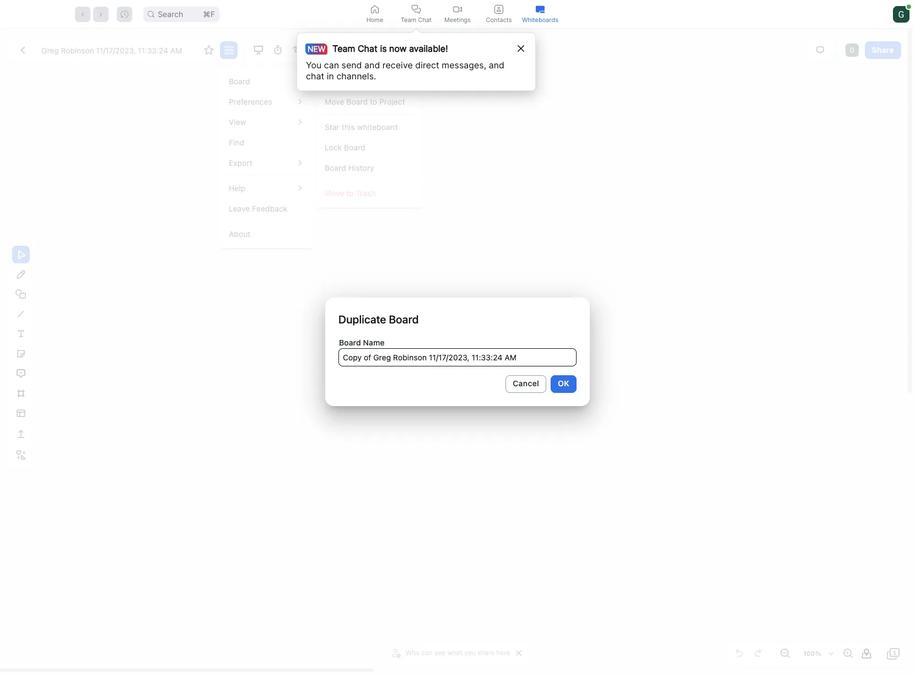 Task type: describe. For each thing, give the bounding box(es) containing it.
profile contact image
[[495, 5, 504, 14]]

2 and from the left
[[489, 60, 505, 71]]

meetings
[[445, 16, 471, 23]]

in
[[327, 71, 334, 82]]

video on image
[[453, 5, 462, 14]]

is
[[380, 43, 387, 54]]

whiteboards button
[[520, 0, 561, 28]]

tooltip containing team chat is now available! you can send and receive direct messages, and chat in channels.
[[297, 28, 536, 91]]

chat for team chat is now available! you can send and receive direct messages, and chat in channels.
[[358, 43, 378, 54]]

search
[[158, 9, 183, 18]]

home button
[[354, 0, 396, 28]]

team chat image
[[412, 5, 421, 14]]

direct
[[416, 60, 440, 71]]

chat
[[306, 71, 324, 82]]

home small image
[[371, 5, 380, 14]]

team chat
[[401, 16, 432, 23]]

channels.
[[337, 71, 376, 82]]

meetings button
[[437, 0, 479, 28]]



Task type: vqa. For each thing, say whether or not it's contained in the screenshot.
Join at the left of page
no



Task type: locate. For each thing, give the bounding box(es) containing it.
tab list
[[354, 0, 561, 28]]

team
[[401, 16, 417, 23], [333, 43, 356, 54]]

team up send
[[333, 43, 356, 54]]

home
[[367, 16, 384, 23]]

team inside team chat is now available! you can send and receive direct messages, and chat in channels.
[[333, 43, 356, 54]]

receive
[[383, 60, 413, 71]]

1 vertical spatial team
[[333, 43, 356, 54]]

and right messages,
[[489, 60, 505, 71]]

contacts button
[[479, 0, 520, 28]]

0 horizontal spatial and
[[365, 60, 380, 71]]

1 horizontal spatial and
[[489, 60, 505, 71]]

0 horizontal spatial chat
[[358, 43, 378, 54]]

chat left the is
[[358, 43, 378, 54]]

⌘f
[[203, 9, 215, 18]]

team for team chat is now available! you can send and receive direct messages, and chat in channels.
[[333, 43, 356, 54]]

can
[[324, 60, 339, 71]]

home small image
[[371, 5, 380, 14]]

team chat button
[[396, 0, 437, 28]]

1 horizontal spatial team
[[401, 16, 417, 23]]

team chat is now available! element
[[309, 42, 448, 55]]

and
[[365, 60, 380, 71], [489, 60, 505, 71]]

chat inside team chat is now available! you can send and receive direct messages, and chat in channels.
[[358, 43, 378, 54]]

avatar image
[[894, 6, 910, 22]]

chat inside button
[[418, 16, 432, 23]]

online image
[[907, 4, 912, 9], [907, 4, 912, 9]]

whiteboard small image
[[536, 5, 545, 14], [536, 5, 545, 14]]

team down team chat icon
[[401, 16, 417, 23]]

0 vertical spatial team
[[401, 16, 417, 23]]

send
[[342, 60, 362, 71]]

messages,
[[442, 60, 487, 71]]

team inside button
[[401, 16, 417, 23]]

contacts
[[486, 16, 512, 23]]

you
[[306, 60, 322, 71]]

chat down team chat image
[[418, 16, 432, 23]]

whiteboards
[[522, 16, 559, 23]]

and down team chat is now available! element
[[365, 60, 380, 71]]

profile contact image
[[495, 5, 504, 14]]

team chat is now available! you can send and receive direct messages, and chat in channels.
[[306, 43, 505, 82]]

tab list containing home
[[354, 0, 561, 28]]

0 horizontal spatial team
[[333, 43, 356, 54]]

chat for team chat
[[418, 16, 432, 23]]

chat
[[418, 16, 432, 23], [358, 43, 378, 54]]

available!
[[409, 43, 448, 54]]

1 and from the left
[[365, 60, 380, 71]]

team for team chat
[[401, 16, 417, 23]]

video on image
[[453, 5, 462, 14]]

team chat image
[[412, 5, 421, 14]]

now
[[389, 43, 407, 54]]

close image
[[518, 45, 524, 52], [518, 45, 524, 52]]

1 vertical spatial chat
[[358, 43, 378, 54]]

you can send and receive direct messages, and chat in channels. element
[[306, 60, 515, 82]]

0 vertical spatial chat
[[418, 16, 432, 23]]

tooltip
[[297, 28, 536, 91]]

1 horizontal spatial chat
[[418, 16, 432, 23]]

magnifier image
[[148, 11, 155, 17], [148, 11, 155, 17]]



